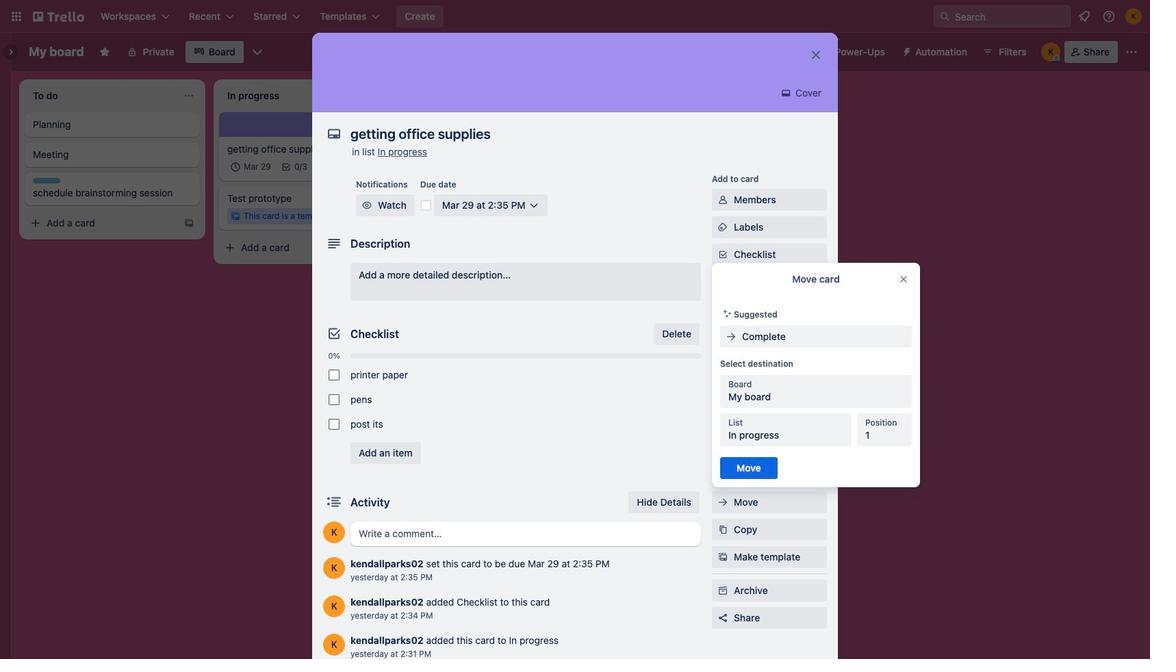 Task type: describe. For each thing, give the bounding box(es) containing it.
search image
[[940, 11, 951, 22]]

Search field
[[951, 6, 1070, 27]]

Mark due date as complete checkbox
[[420, 200, 431, 211]]

0 vertical spatial sm image
[[720, 307, 734, 321]]

2 horizontal spatial create from template… image
[[573, 118, 584, 129]]

kendallparks02 (kendallparks02) image
[[323, 522, 345, 544]]

show menu image
[[1125, 45, 1139, 59]]

1 vertical spatial sm image
[[716, 551, 730, 564]]

customize views image
[[251, 45, 264, 59]]



Task type: vqa. For each thing, say whether or not it's contained in the screenshot.
the bottom Business Icon
no



Task type: locate. For each thing, give the bounding box(es) containing it.
primary element
[[0, 0, 1151, 33]]

sm image
[[897, 41, 916, 60], [780, 86, 793, 100], [716, 193, 730, 207], [360, 199, 374, 212], [716, 221, 730, 234], [725, 330, 738, 344], [716, 496, 730, 510], [716, 523, 730, 537]]

back to home image
[[33, 5, 84, 27]]

None submit
[[720, 458, 778, 479]]

None text field
[[344, 122, 796, 147]]

color: sky, title: "design" element
[[33, 178, 60, 184]]

0 notifications image
[[1077, 8, 1093, 25]]

Write a comment text field
[[351, 522, 701, 547]]

create from template… image
[[573, 118, 584, 129], [184, 218, 195, 229], [378, 242, 389, 253]]

group
[[323, 363, 701, 437]]

edit card image
[[377, 118, 388, 129]]

Board name text field
[[22, 41, 91, 63]]

2 vertical spatial sm image
[[716, 584, 730, 598]]

2 vertical spatial create from template… image
[[378, 242, 389, 253]]

1 vertical spatial create from template… image
[[184, 218, 195, 229]]

0 vertical spatial create from template… image
[[573, 118, 584, 129]]

kendallparks02 (kendallparks02) image
[[1126, 8, 1142, 25], [1042, 42, 1061, 62], [323, 557, 345, 579], [323, 596, 345, 618], [323, 634, 345, 656]]

open information menu image
[[1103, 10, 1116, 23]]

star or unstar board image
[[99, 47, 110, 58]]

sm image
[[720, 307, 734, 321], [716, 551, 730, 564], [716, 584, 730, 598]]

1 horizontal spatial create from template… image
[[378, 242, 389, 253]]

None checkbox
[[329, 370, 340, 381], [329, 419, 340, 430], [329, 370, 340, 381], [329, 419, 340, 430]]

None checkbox
[[227, 159, 275, 175], [329, 394, 340, 405], [227, 159, 275, 175], [329, 394, 340, 405]]

0 horizontal spatial create from template… image
[[184, 218, 195, 229]]



